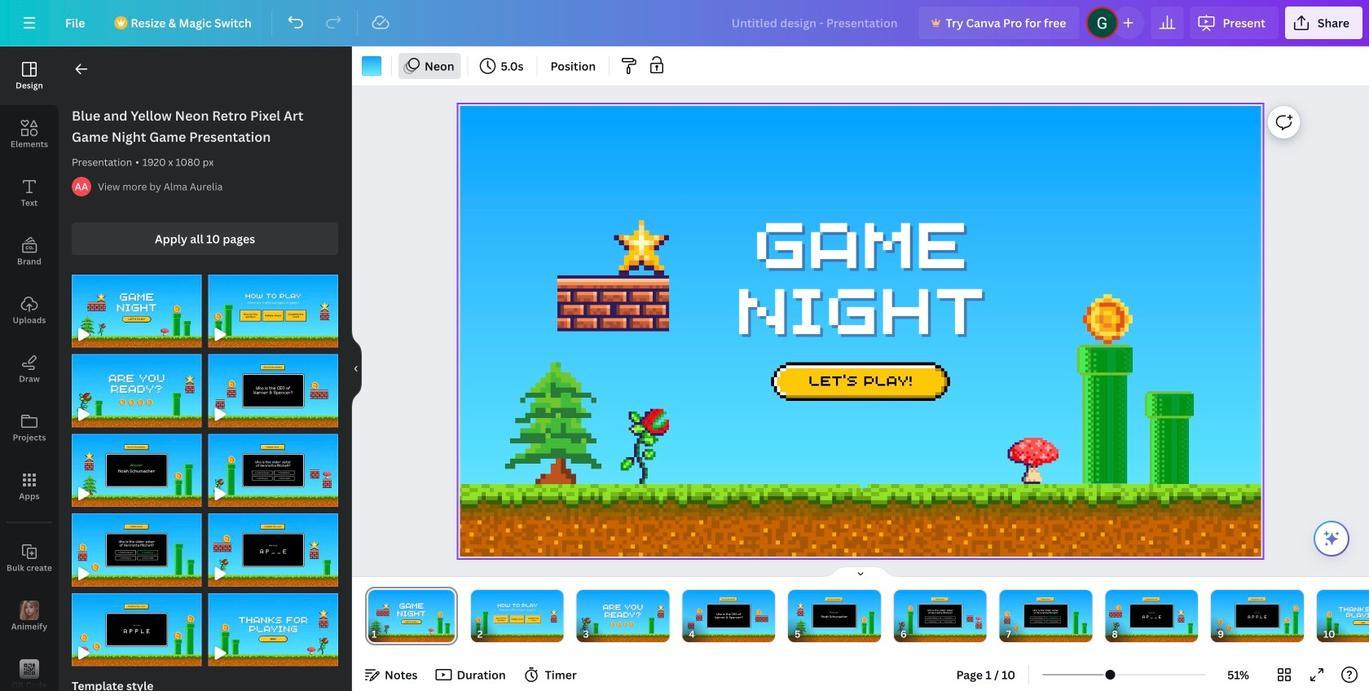 Task type: describe. For each thing, give the bounding box(es) containing it.
Zoom button
[[1212, 662, 1265, 688]]

canva assistant image
[[1322, 529, 1342, 549]]

Page title text field
[[384, 626, 390, 642]]

page 1 image
[[365, 590, 458, 642]]

hide image
[[351, 330, 362, 408]]

Design title text field
[[719, 7, 913, 39]]



Task type: locate. For each thing, give the bounding box(es) containing it.
side panel tab list
[[0, 46, 59, 691]]

main menu bar
[[0, 0, 1369, 46]]

alma aurelia image
[[72, 177, 91, 196]]

blue and yellow neon retro pixel art game night game presentation element
[[72, 275, 202, 348], [208, 275, 338, 348], [72, 354, 202, 427], [208, 354, 338, 427], [72, 434, 202, 507], [208, 434, 338, 507], [72, 514, 202, 587], [208, 514, 338, 587], [72, 593, 202, 666], [208, 593, 338, 666]]

linear gradient 180°: #00a2ff, #6beffe image
[[362, 56, 381, 76]]

linear gradient 180°: #00a2ff, #6beffe image
[[362, 56, 381, 76]]

alma aurelia element
[[72, 177, 91, 196]]

hide pages image
[[822, 566, 900, 579]]



Task type: vqa. For each thing, say whether or not it's contained in the screenshot.
Linked to the middle
no



